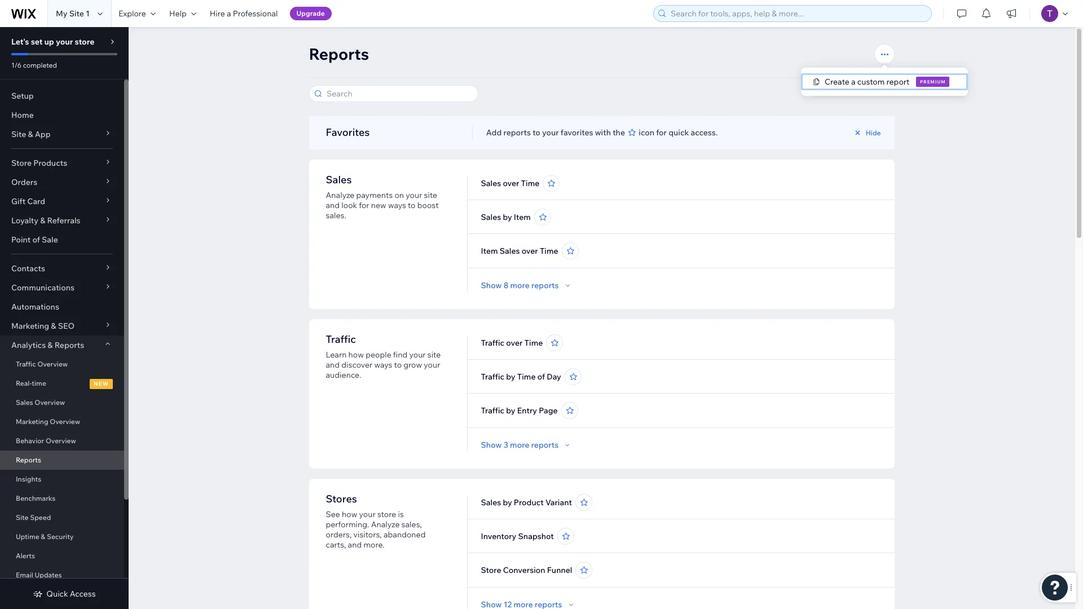 Task type: vqa. For each thing, say whether or not it's contained in the screenshot.
Billing & Payments
no



Task type: describe. For each thing, give the bounding box(es) containing it.
abandoned
[[384, 530, 426, 540]]

traffic by entry page
[[481, 406, 558, 416]]

sales for sales over time
[[481, 178, 501, 188]]

for inside 'sales analyze payments on your site and look for new ways to boost sales.'
[[359, 200, 369, 210]]

your left "favorites"
[[542, 127, 559, 138]]

time for traffic by time of day
[[517, 372, 536, 382]]

store for store products
[[11, 158, 32, 168]]

time
[[32, 379, 46, 388]]

overview for sales overview
[[35, 398, 65, 407]]

communications button
[[0, 278, 124, 297]]

traffic learn how people find your site and discover ways to grow your audience.
[[326, 333, 441, 380]]

loyalty & referrals button
[[0, 211, 124, 230]]

show 8 more reports
[[481, 280, 559, 291]]

uptime & security
[[16, 533, 74, 541]]

completed
[[23, 61, 57, 69]]

traffic for traffic learn how people find your site and discover ways to grow your audience.
[[326, 333, 356, 346]]

store products button
[[0, 153, 124, 173]]

overview for traffic overview
[[37, 360, 68, 368]]

setup link
[[0, 86, 124, 105]]

stores
[[326, 492, 357, 505]]

uptime & security link
[[0, 527, 124, 547]]

orders,
[[326, 530, 352, 540]]

traffic overview
[[16, 360, 68, 368]]

contacts button
[[0, 259, 124, 278]]

my site 1
[[56, 8, 90, 19]]

overview for marketing overview
[[50, 417, 80, 426]]

report
[[887, 77, 910, 87]]

the
[[613, 127, 625, 138]]

on
[[395, 190, 404, 200]]

hide button
[[852, 127, 881, 138]]

8
[[504, 280, 508, 291]]

audience.
[[326, 370, 361, 380]]

over for traffic
[[506, 338, 523, 348]]

icon for quick access.
[[637, 127, 718, 138]]

reports inside reports link
[[16, 456, 41, 464]]

entry
[[517, 406, 537, 416]]

to inside "traffic learn how people find your site and discover ways to grow your audience."
[[394, 360, 402, 370]]

custom
[[857, 77, 885, 87]]

product
[[514, 498, 544, 508]]

show 8 more reports button
[[481, 280, 572, 291]]

reports for sales
[[531, 280, 559, 291]]

sales.
[[326, 210, 346, 221]]

time up show 8 more reports button
[[540, 246, 558, 256]]

0 vertical spatial reports
[[503, 127, 531, 138]]

access
[[70, 589, 96, 599]]

of inside sidebar element
[[32, 235, 40, 245]]

speed
[[30, 513, 51, 522]]

conversion
[[503, 565, 545, 575]]

marketing & seo button
[[0, 316, 124, 336]]

create a custom report
[[825, 77, 910, 87]]

upgrade
[[296, 9, 325, 17]]

help button
[[162, 0, 203, 27]]

3
[[504, 440, 508, 450]]

snapshot
[[518, 531, 554, 542]]

stores see how your store is performing. analyze sales, orders, visitors, abandoned carts, and more.
[[326, 492, 426, 550]]

and inside 'sales analyze payments on your site and look for new ways to boost sales.'
[[326, 200, 340, 210]]

hire a professional link
[[203, 0, 285, 27]]

page
[[539, 406, 558, 416]]

sales overview
[[16, 398, 65, 407]]

analyze inside stores see how your store is performing. analyze sales, orders, visitors, abandoned carts, and more.
[[371, 520, 400, 530]]

card
[[27, 196, 45, 206]]

Search field
[[323, 86, 474, 102]]

ways inside "traffic learn how people find your site and discover ways to grow your audience."
[[374, 360, 392, 370]]

traffic by time of day
[[481, 372, 561, 382]]

my
[[56, 8, 67, 19]]

orders
[[11, 177, 37, 187]]

and inside "traffic learn how people find your site and discover ways to grow your audience."
[[326, 360, 340, 370]]

marketing overview link
[[0, 412, 124, 432]]

reports for traffic
[[531, 440, 559, 450]]

grow
[[403, 360, 422, 370]]

your inside 'sales analyze payments on your site and look for new ways to boost sales.'
[[406, 190, 422, 200]]

automations
[[11, 302, 59, 312]]

sales for sales by item
[[481, 212, 501, 222]]

hide
[[866, 128, 881, 137]]

email updates
[[16, 571, 62, 579]]

new
[[94, 380, 109, 388]]

quick
[[46, 589, 68, 599]]

your right find
[[409, 350, 426, 360]]

behavior overview link
[[0, 432, 124, 451]]

loyalty
[[11, 215, 38, 226]]

sales for sales analyze payments on your site and look for new ways to boost sales.
[[326, 173, 352, 186]]

show 3 more reports
[[481, 440, 559, 450]]

sales over time
[[481, 178, 540, 188]]

carts,
[[326, 540, 346, 550]]

1 horizontal spatial of
[[537, 372, 545, 382]]

site for site & app
[[11, 129, 26, 139]]

alerts link
[[0, 547, 124, 566]]

orders button
[[0, 173, 124, 192]]

home
[[11, 110, 34, 120]]

products
[[33, 158, 67, 168]]

email updates link
[[0, 566, 124, 585]]

show for traffic
[[481, 440, 502, 450]]

variant
[[545, 498, 572, 508]]

point of sale
[[11, 235, 58, 245]]

insights link
[[0, 470, 124, 489]]

site inside 'sales analyze payments on your site and look for new ways to boost sales.'
[[424, 190, 437, 200]]

boost
[[417, 200, 439, 210]]

analytics & reports button
[[0, 336, 124, 355]]

behavior overview
[[16, 437, 76, 445]]

uptime
[[16, 533, 39, 541]]

day
[[547, 372, 561, 382]]

analytics
[[11, 340, 46, 350]]

1 horizontal spatial for
[[656, 127, 667, 138]]

reports inside analytics & reports popup button
[[55, 340, 84, 350]]

inventory snapshot
[[481, 531, 554, 542]]

home link
[[0, 105, 124, 125]]

by for product
[[503, 498, 512, 508]]



Task type: locate. For each thing, give the bounding box(es) containing it.
ways inside 'sales analyze payments on your site and look for new ways to boost sales.'
[[388, 200, 406, 210]]

reports
[[309, 44, 369, 64], [55, 340, 84, 350], [16, 456, 41, 464]]

0 vertical spatial site
[[424, 190, 437, 200]]

how right see at the left bottom
[[342, 509, 357, 520]]

by down sales over time on the left
[[503, 212, 512, 222]]

by for item
[[503, 212, 512, 222]]

0 vertical spatial how
[[348, 350, 364, 360]]

of left day
[[537, 372, 545, 382]]

sales analyze payments on your site and look for new ways to boost sales.
[[326, 173, 439, 221]]

0 vertical spatial item
[[514, 212, 531, 222]]

0 horizontal spatial for
[[359, 200, 369, 210]]

1 vertical spatial analyze
[[371, 520, 400, 530]]

2 vertical spatial reports
[[531, 440, 559, 450]]

store inside sidebar element
[[75, 37, 94, 47]]

2 horizontal spatial reports
[[309, 44, 369, 64]]

0 horizontal spatial of
[[32, 235, 40, 245]]

store left is
[[377, 509, 396, 520]]

item up item sales over time
[[514, 212, 531, 222]]

site inside "traffic learn how people find your site and discover ways to grow your audience."
[[427, 350, 441, 360]]

a for custom
[[851, 77, 856, 87]]

& right loyalty
[[40, 215, 45, 226]]

more right 8
[[510, 280, 530, 291]]

& inside dropdown button
[[40, 215, 45, 226]]

payments
[[356, 190, 393, 200]]

& for loyalty
[[40, 215, 45, 226]]

let's
[[11, 37, 29, 47]]

premium
[[920, 79, 946, 85]]

look
[[341, 200, 357, 210]]

0 vertical spatial show
[[481, 280, 502, 291]]

1 horizontal spatial store
[[377, 509, 396, 520]]

& left the seo
[[51, 321, 56, 331]]

traffic inside sidebar element
[[16, 360, 36, 368]]

ways right new
[[388, 200, 406, 210]]

store down 1
[[75, 37, 94, 47]]

1 vertical spatial site
[[11, 129, 26, 139]]

icon
[[639, 127, 654, 138]]

seo
[[58, 321, 75, 331]]

more for traffic
[[510, 440, 529, 450]]

& down the marketing & seo
[[48, 340, 53, 350]]

site speed
[[16, 513, 51, 522]]

how for stores
[[342, 509, 357, 520]]

1 vertical spatial store
[[377, 509, 396, 520]]

over up the traffic by time of day
[[506, 338, 523, 348]]

2 vertical spatial and
[[348, 540, 362, 550]]

reports right 8
[[531, 280, 559, 291]]

analyze up sales.
[[326, 190, 354, 200]]

1 vertical spatial how
[[342, 509, 357, 520]]

reports down upgrade button
[[309, 44, 369, 64]]

visitors,
[[353, 530, 382, 540]]

your right up
[[56, 37, 73, 47]]

1 vertical spatial reports
[[55, 340, 84, 350]]

site
[[424, 190, 437, 200], [427, 350, 441, 360]]

reports up the insights
[[16, 456, 41, 464]]

a right create
[[851, 77, 856, 87]]

point of sale link
[[0, 230, 124, 249]]

site right on
[[424, 190, 437, 200]]

to left grow
[[394, 360, 402, 370]]

contacts
[[11, 263, 45, 274]]

setup
[[11, 91, 34, 101]]

site left speed
[[16, 513, 28, 522]]

a right the hire
[[227, 8, 231, 19]]

1 vertical spatial of
[[537, 372, 545, 382]]

1/6 completed
[[11, 61, 57, 69]]

how for traffic
[[348, 350, 364, 360]]

1 vertical spatial more
[[510, 440, 529, 450]]

automations link
[[0, 297, 124, 316]]

2 show from the top
[[481, 440, 502, 450]]

0 vertical spatial a
[[227, 8, 231, 19]]

inventory
[[481, 531, 516, 542]]

1 vertical spatial for
[[359, 200, 369, 210]]

marketing up 'behavior'
[[16, 417, 48, 426]]

1 show from the top
[[481, 280, 502, 291]]

over up show 8 more reports button
[[522, 246, 538, 256]]

& inside popup button
[[48, 340, 53, 350]]

traffic up learn
[[326, 333, 356, 346]]

0 horizontal spatial store
[[75, 37, 94, 47]]

traffic left entry
[[481, 406, 504, 416]]

0 horizontal spatial a
[[227, 8, 231, 19]]

store conversion funnel
[[481, 565, 572, 575]]

site for site speed
[[16, 513, 28, 522]]

overview down marketing overview link
[[46, 437, 76, 445]]

help
[[169, 8, 187, 19]]

1 horizontal spatial reports
[[55, 340, 84, 350]]

1 vertical spatial a
[[851, 77, 856, 87]]

1 horizontal spatial to
[[408, 200, 415, 210]]

show 3 more reports button
[[481, 440, 572, 450]]

to
[[533, 127, 540, 138], [408, 200, 415, 210], [394, 360, 402, 370]]

1 horizontal spatial analyze
[[371, 520, 400, 530]]

reports link
[[0, 451, 124, 470]]

& for analytics
[[48, 340, 53, 350]]

show for sales
[[481, 280, 502, 291]]

by for entry
[[506, 406, 515, 416]]

0 horizontal spatial reports
[[16, 456, 41, 464]]

your inside stores see how your store is performing. analyze sales, orders, visitors, abandoned carts, and more.
[[359, 509, 376, 520]]

and left discover
[[326, 360, 340, 370]]

funnel
[[547, 565, 572, 575]]

0 vertical spatial more
[[510, 280, 530, 291]]

0 vertical spatial to
[[533, 127, 540, 138]]

by left entry
[[506, 406, 515, 416]]

by for time
[[506, 372, 515, 382]]

gift card button
[[0, 192, 124, 211]]

for left new
[[359, 200, 369, 210]]

1 more from the top
[[510, 280, 530, 291]]

over for sales
[[503, 178, 519, 188]]

traffic for traffic over time
[[481, 338, 504, 348]]

to inside 'sales analyze payments on your site and look for new ways to boost sales.'
[[408, 200, 415, 210]]

your right on
[[406, 190, 422, 200]]

access.
[[691, 127, 718, 138]]

0 vertical spatial for
[[656, 127, 667, 138]]

overview down the "sales overview" link
[[50, 417, 80, 426]]

ways left find
[[374, 360, 392, 370]]

2 horizontal spatial to
[[533, 127, 540, 138]]

0 vertical spatial analyze
[[326, 190, 354, 200]]

explore
[[118, 8, 146, 19]]

by down traffic over time
[[506, 372, 515, 382]]

time up the traffic by time of day
[[524, 338, 543, 348]]

to right on
[[408, 200, 415, 210]]

Search for tools, apps, help & more... field
[[667, 6, 928, 21]]

traffic inside "traffic learn how people find your site and discover ways to grow your audience."
[[326, 333, 356, 346]]

sidebar element
[[0, 27, 129, 609]]

time for traffic over time
[[524, 338, 543, 348]]

store
[[75, 37, 94, 47], [377, 509, 396, 520]]

traffic up the traffic by time of day
[[481, 338, 504, 348]]

time left day
[[517, 372, 536, 382]]

sales up look on the left top of the page
[[326, 173, 352, 186]]

marketing
[[11, 321, 49, 331], [16, 417, 48, 426]]

sales for sales overview
[[16, 398, 33, 407]]

email
[[16, 571, 33, 579]]

reports down the seo
[[55, 340, 84, 350]]

and inside stores see how your store is performing. analyze sales, orders, visitors, abandoned carts, and more.
[[348, 540, 362, 550]]

2 vertical spatial site
[[16, 513, 28, 522]]

marketing for marketing & seo
[[11, 321, 49, 331]]

more for sales
[[510, 280, 530, 291]]

sales down sales over time on the left
[[481, 212, 501, 222]]

of left sale
[[32, 235, 40, 245]]

more right 3
[[510, 440, 529, 450]]

how inside "traffic learn how people find your site and discover ways to grow your audience."
[[348, 350, 364, 360]]

site & app
[[11, 129, 51, 139]]

insights
[[16, 475, 41, 483]]

by left product
[[503, 498, 512, 508]]

1 vertical spatial show
[[481, 440, 502, 450]]

ways
[[388, 200, 406, 210], [374, 360, 392, 370]]

reports down page
[[531, 440, 559, 450]]

0 horizontal spatial item
[[481, 246, 498, 256]]

real-
[[16, 379, 32, 388]]

1
[[86, 8, 90, 19]]

more
[[510, 280, 530, 291], [510, 440, 529, 450]]

1 horizontal spatial store
[[481, 565, 501, 575]]

item down sales by item
[[481, 246, 498, 256]]

& left app
[[28, 129, 33, 139]]

how right learn
[[348, 350, 364, 360]]

show left 3
[[481, 440, 502, 450]]

sales for sales by product variant
[[481, 498, 501, 508]]

professional
[[233, 8, 278, 19]]

traffic for traffic overview
[[16, 360, 36, 368]]

1 vertical spatial store
[[481, 565, 501, 575]]

1 horizontal spatial item
[[514, 212, 531, 222]]

updates
[[35, 571, 62, 579]]

discover
[[341, 360, 373, 370]]

& inside "dropdown button"
[[28, 129, 33, 139]]

&
[[28, 129, 33, 139], [40, 215, 45, 226], [51, 321, 56, 331], [48, 340, 53, 350], [41, 533, 45, 541]]

2 more from the top
[[510, 440, 529, 450]]

0 horizontal spatial to
[[394, 360, 402, 370]]

overview up marketing overview at the bottom
[[35, 398, 65, 407]]

traffic down traffic over time
[[481, 372, 504, 382]]

add
[[486, 127, 502, 138]]

referrals
[[47, 215, 80, 226]]

site right grow
[[427, 350, 441, 360]]

0 horizontal spatial analyze
[[326, 190, 354, 200]]

0 vertical spatial ways
[[388, 200, 406, 210]]

favorites
[[561, 127, 593, 138]]

store left 'conversion' on the bottom of page
[[481, 565, 501, 575]]

overview
[[37, 360, 68, 368], [35, 398, 65, 407], [50, 417, 80, 426], [46, 437, 76, 445]]

store for let's
[[75, 37, 94, 47]]

sales down sales by item
[[500, 246, 520, 256]]

1 vertical spatial over
[[522, 246, 538, 256]]

to left "favorites"
[[533, 127, 540, 138]]

item sales over time
[[481, 246, 558, 256]]

overview down analytics & reports in the left of the page
[[37, 360, 68, 368]]

sales up sales by item
[[481, 178, 501, 188]]

upgrade button
[[290, 7, 332, 20]]

marketing up "analytics"
[[11, 321, 49, 331]]

analyze inside 'sales analyze payments on your site and look for new ways to boost sales.'
[[326, 190, 354, 200]]

over up sales by item
[[503, 178, 519, 188]]

and left look on the left top of the page
[[326, 200, 340, 210]]

find
[[393, 350, 407, 360]]

sales inside sidebar element
[[16, 398, 33, 407]]

traffic for traffic by time of day
[[481, 372, 504, 382]]

reports
[[503, 127, 531, 138], [531, 280, 559, 291], [531, 440, 559, 450]]

1 vertical spatial item
[[481, 246, 498, 256]]

site speed link
[[0, 508, 124, 527]]

sales by product variant
[[481, 498, 572, 508]]

site left 1
[[69, 8, 84, 19]]

time up sales by item
[[521, 178, 540, 188]]

1 vertical spatial to
[[408, 200, 415, 210]]

how inside stores see how your store is performing. analyze sales, orders, visitors, abandoned carts, and more.
[[342, 509, 357, 520]]

0 vertical spatial store
[[75, 37, 94, 47]]

1 vertical spatial site
[[427, 350, 441, 360]]

& for uptime
[[41, 533, 45, 541]]

learn
[[326, 350, 347, 360]]

overview for behavior overview
[[46, 437, 76, 445]]

0 vertical spatial marketing
[[11, 321, 49, 331]]

marketing inside popup button
[[11, 321, 49, 331]]

0 horizontal spatial store
[[11, 158, 32, 168]]

store inside popup button
[[11, 158, 32, 168]]

0 vertical spatial store
[[11, 158, 32, 168]]

time for sales over time
[[521, 178, 540, 188]]

quick
[[669, 127, 689, 138]]

store up orders
[[11, 158, 32, 168]]

and right carts,
[[348, 540, 362, 550]]

0 vertical spatial site
[[69, 8, 84, 19]]

analyze up more.
[[371, 520, 400, 530]]

1 horizontal spatial a
[[851, 77, 856, 87]]

traffic down "analytics"
[[16, 360, 36, 368]]

point
[[11, 235, 31, 245]]

traffic for traffic by entry page
[[481, 406, 504, 416]]

quick access
[[46, 589, 96, 599]]

and
[[326, 200, 340, 210], [326, 360, 340, 370], [348, 540, 362, 550]]

site down home
[[11, 129, 26, 139]]

show left 8
[[481, 280, 502, 291]]

sales down real-
[[16, 398, 33, 407]]

1 vertical spatial reports
[[531, 280, 559, 291]]

store products
[[11, 158, 67, 168]]

0 vertical spatial of
[[32, 235, 40, 245]]

& for site
[[28, 129, 33, 139]]

marketing overview
[[16, 417, 80, 426]]

0 vertical spatial over
[[503, 178, 519, 188]]

traffic over time
[[481, 338, 543, 348]]

your inside sidebar element
[[56, 37, 73, 47]]

& right uptime at the left bottom of the page
[[41, 533, 45, 541]]

store for stores
[[377, 509, 396, 520]]

favorites
[[326, 126, 370, 139]]

site & app button
[[0, 125, 124, 144]]

0 vertical spatial reports
[[309, 44, 369, 64]]

1 vertical spatial and
[[326, 360, 340, 370]]

& for marketing
[[51, 321, 56, 331]]

1 vertical spatial marketing
[[16, 417, 48, 426]]

2 vertical spatial reports
[[16, 456, 41, 464]]

2 vertical spatial over
[[506, 338, 523, 348]]

sale
[[42, 235, 58, 245]]

your up visitors,
[[359, 509, 376, 520]]

for right icon
[[656, 127, 667, 138]]

marketing & seo
[[11, 321, 75, 331]]

site
[[69, 8, 84, 19], [11, 129, 26, 139], [16, 513, 28, 522]]

store for store conversion funnel
[[481, 565, 501, 575]]

0 vertical spatial and
[[326, 200, 340, 210]]

reports right add
[[503, 127, 531, 138]]

your right grow
[[424, 360, 440, 370]]

time
[[521, 178, 540, 188], [540, 246, 558, 256], [524, 338, 543, 348], [517, 372, 536, 382]]

sales by item
[[481, 212, 531, 222]]

more.
[[364, 540, 385, 550]]

store inside stores see how your store is performing. analyze sales, orders, visitors, abandoned carts, and more.
[[377, 509, 396, 520]]

how
[[348, 350, 364, 360], [342, 509, 357, 520]]

2 vertical spatial to
[[394, 360, 402, 370]]

site inside "dropdown button"
[[11, 129, 26, 139]]

performing.
[[326, 520, 369, 530]]

sales up inventory
[[481, 498, 501, 508]]

a for professional
[[227, 8, 231, 19]]

sales inside 'sales analyze payments on your site and look for new ways to boost sales.'
[[326, 173, 352, 186]]

1 vertical spatial ways
[[374, 360, 392, 370]]

marketing for marketing overview
[[16, 417, 48, 426]]

& inside popup button
[[51, 321, 56, 331]]



